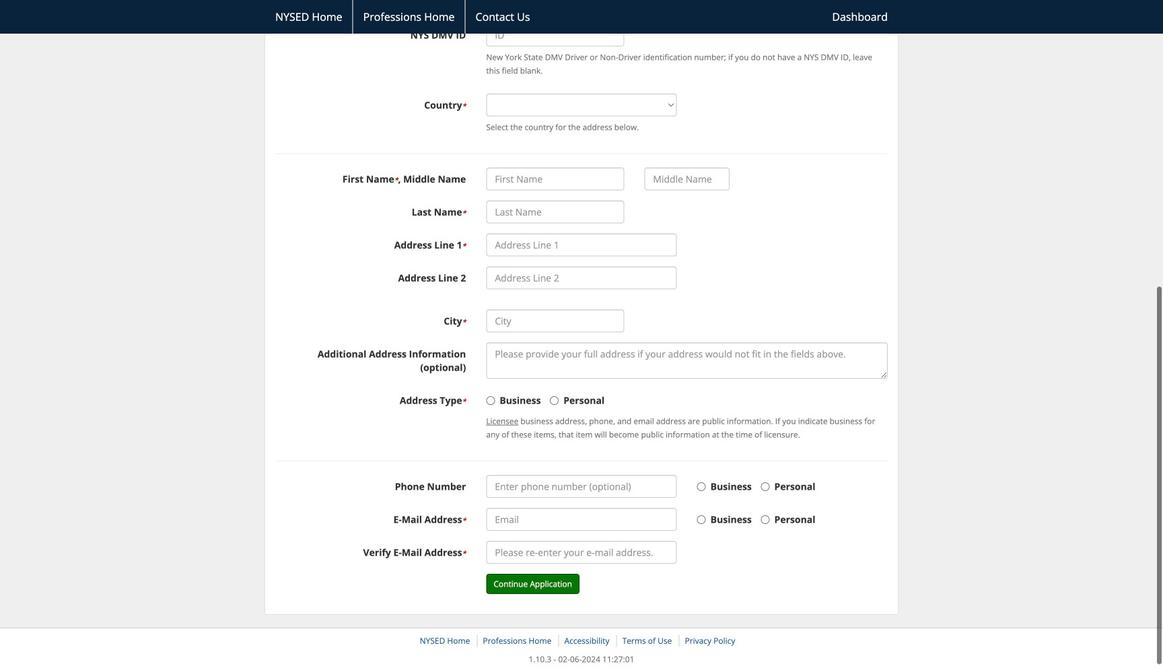 Task type: describe. For each thing, give the bounding box(es) containing it.
ID text field
[[486, 24, 624, 47]]

Please re-enter your e-mail address. text field
[[486, 542, 677, 564]]

First Name text field
[[486, 168, 624, 191]]

Enter phone number (optional) text field
[[486, 476, 677, 498]]

Address Line 2 text field
[[486, 267, 677, 290]]



Task type: vqa. For each thing, say whether or not it's contained in the screenshot.
CITY text box
yes



Task type: locate. For each thing, give the bounding box(es) containing it.
Please provide your full address if your address would not fit in the fields above. text field
[[486, 343, 888, 379]]

Email text field
[[486, 509, 677, 531]]

None submit
[[486, 575, 580, 595]]

Middle Name text field
[[645, 168, 730, 191]]

City text field
[[486, 310, 624, 333]]

Address Line 1 text field
[[486, 234, 677, 257]]

None radio
[[697, 483, 706, 492], [761, 483, 770, 492], [697, 516, 706, 525], [697, 483, 706, 492], [761, 483, 770, 492], [697, 516, 706, 525]]

None radio
[[486, 397, 495, 406], [550, 397, 559, 406], [761, 516, 770, 525], [486, 397, 495, 406], [550, 397, 559, 406], [761, 516, 770, 525]]

Last Name text field
[[486, 201, 624, 224]]



